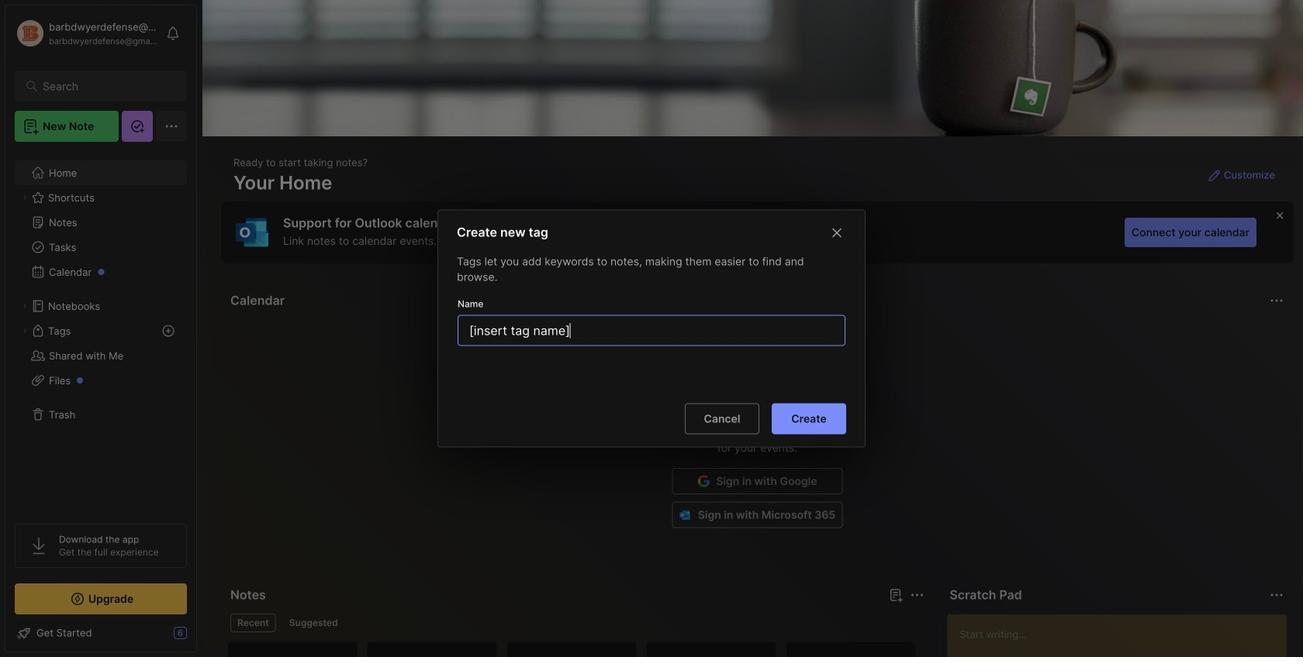 Task type: describe. For each thing, give the bounding box(es) containing it.
none search field inside 'main' 'element'
[[43, 77, 166, 95]]

1 tab from the left
[[230, 615, 276, 633]]

main element
[[0, 0, 202, 658]]

Tag name text field
[[468, 316, 839, 346]]

Start writing… text field
[[960, 615, 1286, 658]]



Task type: locate. For each thing, give the bounding box(es) containing it.
0 horizontal spatial tab
[[230, 615, 276, 633]]

row group
[[227, 642, 926, 658]]

close image
[[828, 224, 846, 243]]

tab
[[230, 615, 276, 633], [282, 615, 345, 633]]

2 tab from the left
[[282, 615, 345, 633]]

1 horizontal spatial tab
[[282, 615, 345, 633]]

Search text field
[[43, 79, 166, 94]]

tree inside 'main' 'element'
[[5, 151, 196, 511]]

expand tags image
[[20, 327, 29, 336]]

expand notebooks image
[[20, 302, 29, 311]]

None search field
[[43, 77, 166, 95]]

tree
[[5, 151, 196, 511]]

tab list
[[230, 615, 922, 633]]



Task type: vqa. For each thing, say whether or not it's contained in the screenshot.
"rights"
no



